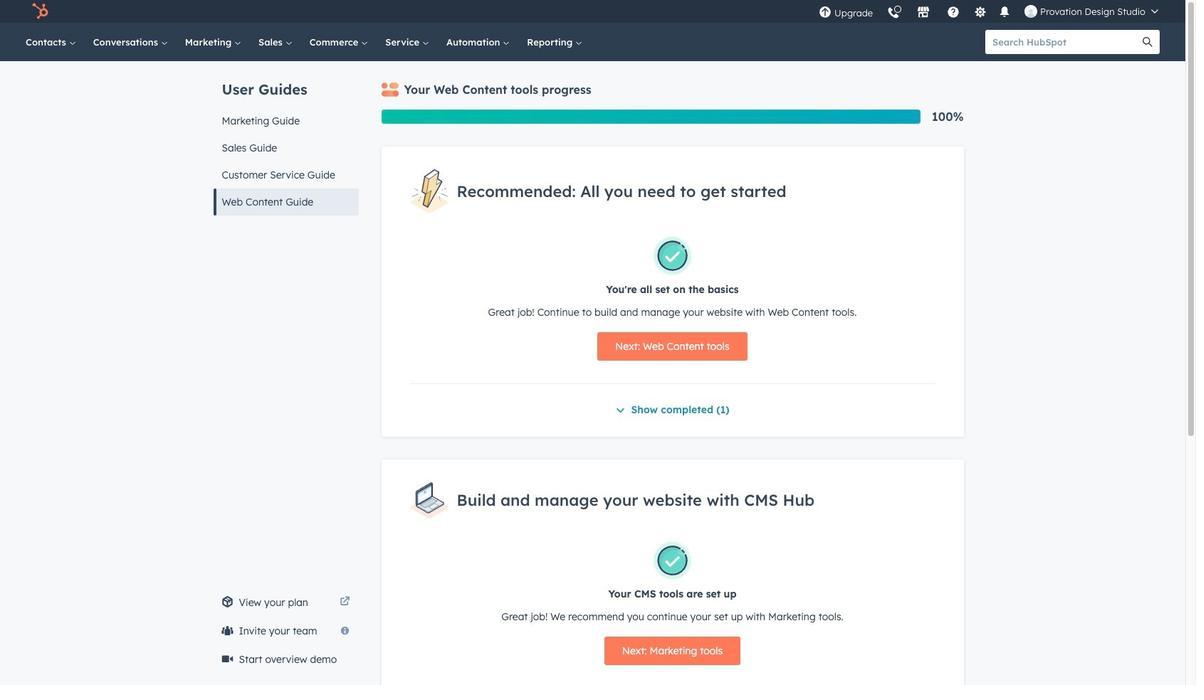 Task type: vqa. For each thing, say whether or not it's contained in the screenshot.
Search HubSpot search box
yes



Task type: locate. For each thing, give the bounding box(es) containing it.
link opens in a new window image
[[340, 595, 350, 612], [340, 597, 350, 608]]

marketplaces image
[[917, 6, 930, 19]]

menu
[[812, 0, 1168, 23]]

progress bar
[[381, 110, 921, 124]]

james peterson image
[[1025, 5, 1038, 18]]



Task type: describe. For each thing, give the bounding box(es) containing it.
user guides element
[[213, 61, 359, 216]]

Search HubSpot search field
[[985, 30, 1136, 54]]

2 link opens in a new window image from the top
[[340, 597, 350, 608]]

1 link opens in a new window image from the top
[[340, 595, 350, 612]]



